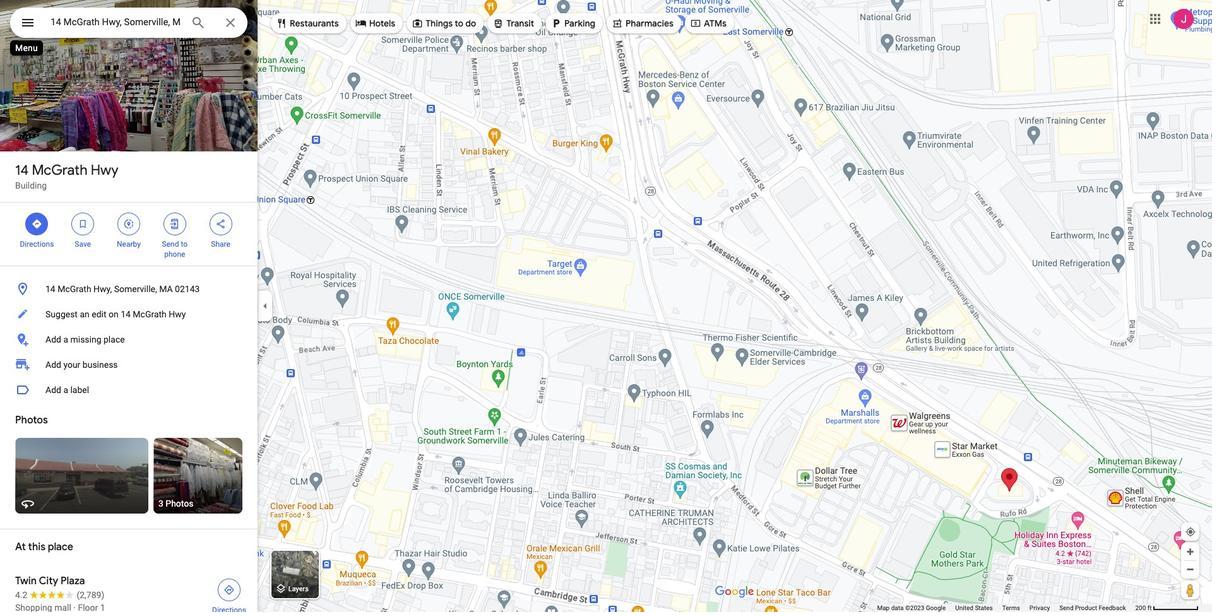 Task type: locate. For each thing, give the bounding box(es) containing it.
1 add from the top
[[45, 335, 61, 345]]

0 vertical spatial send
[[162, 240, 179, 249]]

3
[[159, 499, 164, 509]]

 atms
[[690, 16, 727, 30]]

place
[[104, 335, 125, 345], [48, 541, 73, 554]]

14
[[15, 162, 29, 179], [45, 284, 55, 294], [121, 309, 131, 320]]

add left the your
[[45, 360, 61, 370]]


[[31, 217, 43, 231]]

footer containing map data ©2023 google
[[878, 604, 1136, 613]]

2 vertical spatial add
[[45, 385, 61, 395]]

a inside button
[[63, 385, 68, 395]]

mcgrath
[[32, 162, 88, 179], [58, 284, 91, 294], [133, 309, 167, 320]]

to up phone
[[181, 240, 188, 249]]

do
[[466, 18, 476, 29]]

place down on
[[104, 335, 125, 345]]

2 vertical spatial mcgrath
[[133, 309, 167, 320]]

0 vertical spatial add
[[45, 335, 61, 345]]

restaurants
[[290, 18, 339, 29]]

place right this
[[48, 541, 73, 554]]

1 vertical spatial photos
[[166, 499, 194, 509]]

0 horizontal spatial hwy
[[91, 162, 118, 179]]

0 horizontal spatial to
[[181, 240, 188, 249]]

0 vertical spatial a
[[63, 335, 68, 345]]

1 vertical spatial add
[[45, 360, 61, 370]]

14 inside 'button'
[[45, 284, 55, 294]]

send up phone
[[162, 240, 179, 249]]

3 add from the top
[[45, 385, 61, 395]]

add a missing place
[[45, 335, 125, 345]]

phone
[[164, 250, 185, 259]]

add a label
[[45, 385, 89, 395]]

show your location image
[[1186, 527, 1197, 538]]

0 vertical spatial photos
[[15, 414, 48, 427]]

0 vertical spatial hwy
[[91, 162, 118, 179]]

0 vertical spatial 14
[[15, 162, 29, 179]]

1 vertical spatial a
[[63, 385, 68, 395]]

1 horizontal spatial 14
[[45, 284, 55, 294]]

14 up "building"
[[15, 162, 29, 179]]

add left label
[[45, 385, 61, 395]]

pharmacies
[[626, 18, 674, 29]]

google maps element
[[0, 0, 1213, 613]]

save
[[75, 240, 91, 249]]

twin city plaza
[[15, 575, 85, 588]]

14 right on
[[121, 309, 131, 320]]

200
[[1136, 605, 1147, 612]]

1 horizontal spatial hwy
[[169, 309, 186, 320]]

hwy inside "14 mcgrath hwy building"
[[91, 162, 118, 179]]


[[123, 217, 135, 231]]

mcgrath up an
[[58, 284, 91, 294]]

14 mcgrath hwy, somerville, ma 02143
[[45, 284, 200, 294]]

14 for hwy
[[15, 162, 29, 179]]

send inside button
[[1060, 605, 1074, 612]]

send left product
[[1060, 605, 1074, 612]]


[[169, 217, 181, 231]]

0 horizontal spatial 14
[[15, 162, 29, 179]]

200 ft
[[1136, 605, 1152, 612]]

0 horizontal spatial send
[[162, 240, 179, 249]]

ft
[[1148, 605, 1152, 612]]

1 horizontal spatial place
[[104, 335, 125, 345]]

a left label
[[63, 385, 68, 395]]

city
[[39, 575, 58, 588]]

label
[[70, 385, 89, 395]]

 search field
[[10, 8, 248, 40]]

add for add a label
[[45, 385, 61, 395]]

photos inside the 3 photos button
[[166, 499, 194, 509]]

nearby
[[117, 240, 141, 249]]

footer inside google maps element
[[878, 604, 1136, 613]]

 button
[[10, 8, 45, 40]]

None field
[[51, 15, 181, 30]]

zoom in image
[[1186, 548, 1196, 557]]

 parking
[[551, 16, 596, 30]]

2 a from the top
[[63, 385, 68, 395]]

14 up suggest
[[45, 284, 55, 294]]

14 inside "14 mcgrath hwy building"
[[15, 162, 29, 179]]

0 horizontal spatial place
[[48, 541, 73, 554]]

add inside button
[[45, 335, 61, 345]]

add inside button
[[45, 385, 61, 395]]

add inside 'link'
[[45, 360, 61, 370]]

to left do
[[455, 18, 464, 29]]

photos
[[15, 414, 48, 427], [166, 499, 194, 509]]

send product feedback
[[1060, 605, 1126, 612]]

directions image
[[224, 585, 235, 596]]

0 vertical spatial mcgrath
[[32, 162, 88, 179]]

photos down add a label
[[15, 414, 48, 427]]

send product feedback button
[[1060, 604, 1126, 613]]

photos right 3
[[166, 499, 194, 509]]

footer
[[878, 604, 1136, 613]]

2 add from the top
[[45, 360, 61, 370]]

send inside 'send to phone'
[[162, 240, 179, 249]]

missing
[[70, 335, 101, 345]]

a inside button
[[63, 335, 68, 345]]

mcgrath inside 'button'
[[58, 284, 91, 294]]


[[355, 16, 367, 30]]

 things to do
[[412, 16, 476, 30]]

4.2
[[15, 591, 27, 601]]

1 vertical spatial mcgrath
[[58, 284, 91, 294]]

1 vertical spatial to
[[181, 240, 188, 249]]

 restaurants
[[276, 16, 339, 30]]

to
[[455, 18, 464, 29], [181, 240, 188, 249]]

1 horizontal spatial photos
[[166, 499, 194, 509]]

send
[[162, 240, 179, 249], [1060, 605, 1074, 612]]

twin
[[15, 575, 37, 588]]

somerville,
[[114, 284, 157, 294]]

1 a from the top
[[63, 335, 68, 345]]

mcgrath inside "14 mcgrath hwy building"
[[32, 162, 88, 179]]

privacy button
[[1030, 604, 1050, 613]]

1 horizontal spatial send
[[1060, 605, 1074, 612]]

to inside  things to do
[[455, 18, 464, 29]]

mcgrath down somerville,
[[133, 309, 167, 320]]

building
[[15, 181, 47, 191]]

states
[[975, 605, 993, 612]]

a
[[63, 335, 68, 345], [63, 385, 68, 395]]

show street view coverage image
[[1182, 581, 1200, 600]]

4.2 stars 2,789 reviews image
[[15, 589, 104, 602]]

add down suggest
[[45, 335, 61, 345]]

14 mcgrath hwy main content
[[0, 0, 258, 613]]

hwy
[[91, 162, 118, 179], [169, 309, 186, 320]]

this
[[28, 541, 46, 554]]

mcgrath up "building"
[[32, 162, 88, 179]]

 pharmacies
[[612, 16, 674, 30]]

0 vertical spatial to
[[455, 18, 464, 29]]

1 vertical spatial hwy
[[169, 309, 186, 320]]

add a missing place button
[[0, 327, 258, 352]]

1 vertical spatial place
[[48, 541, 73, 554]]

1 vertical spatial send
[[1060, 605, 1074, 612]]

a left missing
[[63, 335, 68, 345]]

14 mcgrath hwy building
[[15, 162, 118, 191]]

0 vertical spatial place
[[104, 335, 125, 345]]


[[493, 16, 504, 30]]

1 vertical spatial 14
[[45, 284, 55, 294]]

business
[[83, 360, 118, 370]]

actions for 14 mcgrath hwy region
[[0, 203, 258, 266]]

2 vertical spatial 14
[[121, 309, 131, 320]]

14 mcgrath hwy, somerville, ma 02143 button
[[0, 277, 258, 302]]

2 horizontal spatial 14
[[121, 309, 131, 320]]

hwy inside button
[[169, 309, 186, 320]]

map data ©2023 google
[[878, 605, 946, 612]]

1 horizontal spatial to
[[455, 18, 464, 29]]

product
[[1076, 605, 1098, 612]]

add
[[45, 335, 61, 345], [45, 360, 61, 370], [45, 385, 61, 395]]



Task type: vqa. For each thing, say whether or not it's contained in the screenshot.


Task type: describe. For each thing, give the bounding box(es) containing it.

[[612, 16, 623, 30]]

your
[[63, 360, 80, 370]]

parking
[[565, 18, 596, 29]]

edit
[[92, 309, 106, 320]]

united states button
[[956, 604, 993, 613]]

02143
[[175, 284, 200, 294]]

terms button
[[1003, 604, 1021, 613]]

a for missing
[[63, 335, 68, 345]]

privacy
[[1030, 605, 1050, 612]]

collapse side panel image
[[258, 299, 272, 313]]


[[77, 217, 89, 231]]


[[276, 16, 287, 30]]

3 photos button
[[153, 438, 243, 514]]

hwy,
[[94, 284, 112, 294]]

3 photos
[[159, 499, 194, 509]]

add your business
[[45, 360, 118, 370]]

on
[[109, 309, 119, 320]]

send to phone
[[162, 240, 188, 259]]

send for send to phone
[[162, 240, 179, 249]]

none field inside 14 mcgrath hwy, somerville, ma 02143 field
[[51, 15, 181, 30]]

things
[[426, 18, 453, 29]]


[[20, 14, 35, 32]]

mcgrath for hwy
[[32, 162, 88, 179]]

add a label button
[[0, 378, 258, 403]]

add for add your business
[[45, 360, 61, 370]]

google account: james peterson  
(james.peterson1902@gmail.com) image
[[1174, 9, 1194, 29]]

to inside 'send to phone'
[[181, 240, 188, 249]]

transit
[[507, 18, 534, 29]]

map
[[878, 605, 890, 612]]

google
[[926, 605, 946, 612]]

an
[[80, 309, 90, 320]]

 transit
[[493, 16, 534, 30]]

a for label
[[63, 385, 68, 395]]

ma
[[159, 284, 173, 294]]

united states
[[956, 605, 993, 612]]

place inside button
[[104, 335, 125, 345]]

suggest an edit on 14 mcgrath hwy
[[45, 309, 186, 320]]

hotels
[[369, 18, 395, 29]]


[[690, 16, 702, 30]]

 hotels
[[355, 16, 395, 30]]

zoom out image
[[1186, 565, 1196, 575]]

terms
[[1003, 605, 1021, 612]]

suggest an edit on 14 mcgrath hwy button
[[0, 302, 258, 327]]


[[215, 217, 226, 231]]

at this place
[[15, 541, 73, 554]]

mcgrath inside button
[[133, 309, 167, 320]]

0 horizontal spatial photos
[[15, 414, 48, 427]]

14 inside button
[[121, 309, 131, 320]]

at
[[15, 541, 26, 554]]

share
[[211, 240, 230, 249]]

plaza
[[61, 575, 85, 588]]

layers
[[288, 586, 309, 594]]


[[412, 16, 423, 30]]

data
[[892, 605, 904, 612]]

directions
[[20, 240, 54, 249]]

200 ft button
[[1136, 605, 1199, 612]]

atms
[[704, 18, 727, 29]]


[[551, 16, 562, 30]]

united
[[956, 605, 974, 612]]

mcgrath for hwy,
[[58, 284, 91, 294]]

send for send product feedback
[[1060, 605, 1074, 612]]

add for add a missing place
[[45, 335, 61, 345]]

suggest
[[45, 309, 78, 320]]

add your business link
[[0, 352, 258, 378]]

14 for hwy,
[[45, 284, 55, 294]]

©2023
[[906, 605, 925, 612]]

(2,789)
[[77, 591, 104, 601]]

14 McGrath Hwy, Somerville, MA 02143 field
[[10, 8, 248, 38]]

feedback
[[1099, 605, 1126, 612]]



